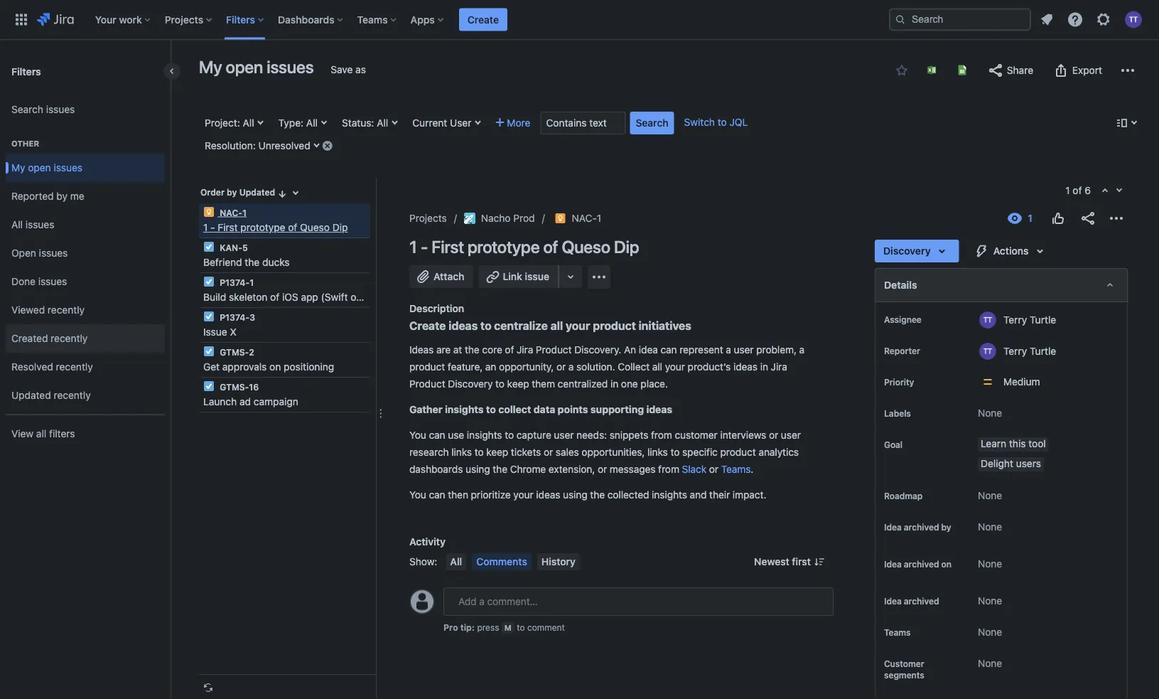 Task type: vqa. For each thing, say whether or not it's contained in the screenshot.
PROJECT *
no



Task type: describe. For each thing, give the bounding box(es) containing it.
learn this tool
[[981, 631, 1047, 643]]

terry turtle for reporter
[[1004, 345, 1057, 357]]

0 horizontal spatial 1 - first prototype of queso dip
[[203, 222, 348, 233]]

1 vertical spatial in
[[611, 378, 619, 390]]

none for delivery progress
[[979, 532, 1003, 544]]

ideas up visit the "insights" tab to start collecting insights.
[[536, 527, 561, 539]]

you can then prioritize your ideas using the collected insights and their impact.
[[410, 527, 767, 539]]

1 horizontal spatial teams
[[722, 502, 751, 513]]

1 up add app icon
[[597, 212, 602, 224]]

actions button
[[966, 240, 1058, 262]]

details
[[885, 279, 918, 291]]

can for you can then prioritize your ideas using the collected insights and their impact.
[[429, 527, 446, 539]]

updated recently link
[[6, 381, 165, 410]]

to up tickets
[[505, 468, 514, 479]]

0 vertical spatial jira
[[517, 344, 534, 356]]

viewed recently
[[11, 304, 85, 316]]

recently for viewed recently
[[48, 304, 85, 316]]

task image
[[203, 380, 215, 392]]

ideas down "create
[[647, 442, 673, 454]]

order
[[201, 187, 225, 197]]

viewed recently link
[[6, 296, 165, 324]]

more
[[507, 117, 531, 129]]

0 horizontal spatial nac-
[[220, 208, 243, 218]]

start
[[438, 410, 460, 422]]

impact
[[885, 440, 913, 449]]

0 vertical spatial prototype
[[241, 222, 286, 233]]

issue
[[203, 326, 227, 338]]

gtms-2
[[218, 347, 255, 357]]

priority pin to top. only you can see pinned fields. image
[[918, 376, 929, 388]]

issues for all issues
[[25, 219, 54, 230]]

done
[[11, 276, 36, 287]]

issues for open issues
[[39, 247, 68, 259]]

ideas inside ideas are at the core of jira product discovery. an idea can represent a user problem, a product feature, an opportunity, or a solution. collect all your product's ideas in jira product discovery to keep them centralized in one place.
[[734, 361, 758, 373]]

description
[[410, 303, 465, 314]]

them
[[532, 378, 555, 390]]

slack
[[682, 502, 707, 513]]

0 horizontal spatial in
[[538, 410, 546, 422]]

1 up skeleton
[[250, 277, 254, 287]]

befriend
[[203, 256, 242, 268]]

remove criteria image
[[322, 140, 333, 151]]

1 horizontal spatial using
[[563, 527, 588, 539]]

as
[[356, 64, 366, 75]]

you for you can use insights to capture user needs: snippets from customer interviews or user research links to keep tickets or sales opportunities, links to specific product analytics dashboards using the chrome extension, or messages from
[[410, 468, 427, 479]]

1 vertical spatial dip
[[614, 237, 640, 257]]

terry turtle for assignee
[[1004, 314, 1057, 325]]

are
[[437, 344, 451, 356]]

keep inside ideas are at the core of jira product discovery. an idea can represent a user problem, a product feature, an opportunity, or a solution. collect all your product's ideas in jira product discovery to keep them centralized in one place.
[[508, 378, 530, 390]]

to up "prioritize"
[[475, 485, 484, 496]]

open issues link
[[6, 239, 165, 267]]

work
[[119, 14, 142, 25]]

2
[[249, 347, 255, 357]]

0 horizontal spatial queso
[[300, 222, 330, 233]]

task image for build skeleton of ios app (swift or flutter)
[[203, 276, 215, 287]]

an inside ideas are at the core of jira product discovery. an idea can represent a user problem, a product feature, an opportunity, or a solution. collect all your product's ideas in jira product discovery to keep them centralized in one place.
[[486, 361, 497, 373]]

1 horizontal spatial 1 - first prototype of queso dip
[[410, 237, 640, 257]]

save as button
[[324, 58, 373, 81]]

initiatives
[[639, 319, 692, 332]]

all inside 'link'
[[11, 219, 23, 230]]

using inside you can use insights to capture user needs: snippets from customer interviews or user research links to keep tickets or sales opportunities, links to specific product analytics dashboards using the chrome extension, or messages from
[[466, 502, 490, 513]]

none for impact
[[979, 438, 1003, 450]]

0 horizontal spatial a
[[569, 361, 574, 373]]

or right (swift
[[351, 291, 360, 303]]

discovery inside ideas are at the core of jira product discovery. an idea can represent a user problem, a product feature, an opportunity, or a solution. collect all your product's ideas in jira product discovery to keep them centralized in one place.
[[448, 378, 493, 390]]

comments button
[[472, 630, 532, 647]]

to left collect on the bottom left of the page
[[486, 442, 496, 454]]

campaign
[[254, 396, 299, 408]]

idea inside ideas are at the core of jira product discovery. an idea can represent a user problem, a product feature, an opportunity, or a solution. collect all your product's ideas in jira product discovery to keep them centralized in one place.
[[639, 344, 658, 356]]

none for insights
[[979, 470, 1003, 481]]

1 horizontal spatial my
[[199, 57, 222, 77]]

gtms- for ad
[[220, 382, 249, 392]]

0 vertical spatial your
[[566, 319, 591, 332]]

turtle for assignee
[[1031, 314, 1057, 325]]

recently for created recently
[[51, 333, 88, 344]]

app
[[301, 291, 319, 303]]

project: all
[[205, 117, 254, 129]]

issues for linked issues
[[914, 570, 940, 580]]

2 horizontal spatial user
[[782, 468, 801, 479]]

nacho prod image
[[464, 213, 476, 224]]

1 horizontal spatial open
[[226, 57, 263, 77]]

appswitcher icon image
[[13, 11, 30, 28]]

extension,
[[549, 502, 596, 513]]

recently for updated recently
[[54, 389, 91, 401]]

0 vertical spatial from
[[651, 468, 673, 479]]

search issues
[[11, 104, 75, 115]]

0 vertical spatial insights
[[445, 442, 484, 454]]

0 horizontal spatial this
[[549, 410, 565, 422]]

build
[[203, 291, 226, 303]]

then
[[448, 527, 469, 539]]

current user button
[[407, 112, 486, 134]]

1 horizontal spatial nac-
[[572, 212, 597, 224]]

launch
[[203, 396, 237, 408]]

by for order
[[227, 187, 237, 197]]

the inside ideas are at the core of jira product discovery. an idea can represent a user problem, a product feature, an opportunity, or a solution. collect all your product's ideas in jira product discovery to keep them centralized in one place.
[[465, 344, 480, 356]]

all for status: all
[[377, 117, 389, 129]]

linked issues
[[885, 570, 940, 580]]

p1374- for skeleton
[[220, 277, 250, 287]]

can inside ideas are at the core of jira product discovery. an idea can represent a user problem, a product feature, an opportunity, or a solution. collect all your product's ideas in jira product discovery to keep them centralized in one place.
[[661, 344, 677, 356]]

place.
[[641, 378, 668, 390]]

1 horizontal spatial -
[[421, 237, 428, 257]]

user inside ideas are at the core of jira product discovery. an idea can represent a user problem, a product feature, an opportunity, or a solution. collect all your product's ideas in jira product discovery to keep them centralized in one place.
[[734, 344, 754, 356]]

search for search
[[636, 117, 669, 129]]

share image
[[1080, 210, 1097, 227]]

1 vertical spatial idea
[[516, 410, 535, 422]]

messages
[[610, 502, 656, 513]]

Add a comment… field
[[444, 664, 834, 693]]

linked
[[885, 570, 912, 580]]

open inside other group
[[28, 162, 51, 174]]

projects for the 'projects' link
[[410, 212, 447, 224]]

chrome
[[510, 502, 546, 513]]

of left ios
[[270, 291, 280, 303]]

settings image
[[1096, 11, 1113, 28]]

1 horizontal spatial first
[[432, 237, 464, 257]]

projects for projects popup button
[[165, 14, 204, 25]]

to up core
[[481, 319, 492, 332]]

0 vertical spatial product
[[593, 319, 636, 332]]

projects link
[[410, 210, 447, 227]]

tickets
[[511, 485, 541, 496]]

other
[[11, 139, 39, 148]]

1 down the 'projects' link
[[410, 237, 417, 257]]

comments pin to top. only you can see pinned fields. image
[[932, 601, 943, 612]]

product's
[[688, 361, 731, 373]]

1 horizontal spatial idea image
[[555, 213, 567, 224]]

1 vertical spatial filters
[[11, 65, 41, 77]]

save
[[331, 64, 353, 75]]

none for linked issues
[[979, 569, 1003, 581]]

get
[[203, 361, 220, 373]]

0 horizontal spatial -
[[211, 222, 215, 233]]

1 horizontal spatial product
[[536, 344, 572, 356]]

your inside ideas are at the core of jira product discovery. an idea can represent a user problem, a product feature, an opportunity, or a solution. collect all your product's ideas in jira product discovery to keep them centralized in one place.
[[665, 361, 686, 373]]

of inside ideas are at the core of jira product discovery. an idea can represent a user problem, a product feature, an opportunity, or a solution. collect all your product's ideas in jira product discovery to keep them centralized in one place.
[[505, 344, 514, 356]]

teams button
[[353, 8, 402, 31]]

delight
[[981, 651, 1014, 663]]

task image for get approvals on positioning
[[203, 346, 215, 357]]

prod
[[514, 212, 535, 224]]

attach
[[434, 271, 465, 282]]

switch to jql
[[685, 116, 748, 128]]

menu bar containing all
[[443, 630, 583, 647]]

1 horizontal spatial an
[[503, 410, 514, 422]]

comments inside button
[[477, 633, 528, 644]]

next issue 'kan-5' ( type 'j' ) image
[[1114, 185, 1126, 196]]

0 vertical spatial dip
[[333, 222, 348, 233]]

ideas
[[410, 344, 434, 356]]

can for you can use insights to capture user needs: snippets from customer interviews or user research links to keep tickets or sales opportunities, links to specific product analytics dashboards using the chrome extension, or messages from
[[429, 468, 446, 479]]

resolved recently
[[11, 361, 93, 373]]

my open issues inside other group
[[11, 162, 83, 174]]

viewed
[[11, 304, 45, 316]]

tab
[[525, 559, 540, 571]]

2 horizontal spatial a
[[800, 344, 805, 356]]

7 none from the top
[[979, 601, 1003, 612]]

of up ducks
[[288, 222, 298, 233]]

collecting
[[578, 559, 622, 571]]

ad
[[240, 396, 251, 408]]

0 horizontal spatial nac-1
[[218, 208, 247, 218]]

1 horizontal spatial a
[[726, 344, 732, 356]]

collect
[[618, 361, 650, 373]]

banner containing your work
[[0, 0, 1160, 40]]

ideas up at
[[449, 319, 478, 332]]

issues up me
[[54, 162, 83, 174]]

1 vertical spatial from
[[659, 502, 680, 513]]

created recently link
[[6, 324, 165, 353]]

1 left 6
[[1066, 185, 1071, 196]]

link
[[503, 271, 523, 282]]

16
[[249, 382, 259, 392]]

actions
[[994, 245, 1029, 257]]

1 horizontal spatial queso
[[562, 237, 611, 257]]

search button
[[630, 112, 675, 134]]

attach button
[[410, 265, 473, 288]]

add app image
[[591, 268, 608, 286]]

nacho prod link
[[464, 210, 535, 227]]

status:
[[342, 117, 374, 129]]

roadmap
[[885, 684, 923, 694]]

open issues
[[11, 247, 68, 259]]

feature,
[[448, 361, 483, 373]]

(swift
[[321, 291, 348, 303]]

befriend the ducks
[[203, 256, 290, 268]]

filters button
[[222, 8, 270, 31]]

gtms- for approvals
[[220, 347, 249, 357]]

1 horizontal spatial this
[[1010, 631, 1027, 643]]

1 vertical spatial prototype
[[468, 237, 540, 257]]

view all filters
[[11, 428, 75, 440]]

p1374-1
[[218, 277, 254, 287]]

type:
[[279, 117, 304, 129]]

2 horizontal spatial an
[[690, 410, 701, 422]]

the right visit
[[460, 559, 475, 571]]

all for type: all
[[306, 117, 318, 129]]

1 links from the left
[[452, 485, 472, 496]]

my inside other group
[[11, 162, 25, 174]]

of left 6
[[1073, 185, 1083, 196]]

notifications image
[[1039, 11, 1056, 28]]

p1374-3
[[218, 312, 255, 322]]

keep inside you can use insights to capture user needs: snippets from customer interviews or user research links to keep tickets or sales opportunities, links to specific product analytics dashboards using the chrome extension, or messages from
[[487, 485, 509, 496]]

start
[[554, 559, 575, 571]]

1 horizontal spatial comments
[[885, 602, 929, 612]]

launch ad campaign
[[203, 396, 299, 408]]

done issues link
[[6, 267, 165, 296]]

all issues link
[[6, 211, 165, 239]]

copy link to issue image
[[599, 212, 610, 223]]

or down 'opportunities,' at right
[[598, 502, 608, 513]]

created recently
[[11, 333, 88, 344]]

and
[[690, 527, 707, 539]]

link web pages and more image
[[563, 268, 580, 285]]

opportunity,
[[499, 361, 554, 373]]

2 horizontal spatial by
[[602, 410, 613, 422]]

or up the analytics
[[770, 468, 779, 479]]



Task type: locate. For each thing, give the bounding box(es) containing it.
slack or teams
[[682, 502, 751, 513]]

on
[[270, 361, 281, 373]]

0 horizontal spatial by
[[56, 190, 68, 202]]

0 vertical spatial -
[[211, 222, 215, 233]]

1 none from the top
[[979, 407, 1003, 419]]

idea."
[[704, 410, 729, 422]]

positioning
[[284, 361, 334, 373]]

or up centralized
[[557, 361, 566, 373]]

the
[[245, 256, 260, 268], [465, 344, 480, 356], [493, 502, 508, 513], [591, 527, 605, 539], [460, 559, 475, 571]]

"create
[[653, 410, 688, 422]]

recently inside 'link'
[[56, 361, 93, 373]]

issues down dashboards
[[267, 57, 314, 77]]

0 vertical spatial keep
[[508, 378, 530, 390]]

insights inside you can use insights to capture user needs: snippets from customer interviews or user research links to keep tickets or sales opportunities, links to specific product analytics dashboards using the chrome extension, or messages from
[[467, 468, 502, 479]]

using down extension,
[[563, 527, 588, 539]]

the left "collected"
[[591, 527, 605, 539]]

collect
[[499, 442, 532, 454]]

comments
[[885, 602, 929, 612], [477, 633, 528, 644]]

your profile and settings image
[[1126, 11, 1143, 28]]

0 horizontal spatial dip
[[333, 222, 348, 233]]

by for reported
[[56, 190, 68, 202]]

Search field
[[890, 8, 1032, 31]]

can down "initiatives" on the top of the page
[[661, 344, 677, 356]]

turtle for reporter
[[1031, 345, 1057, 357]]

2 horizontal spatial your
[[665, 361, 686, 373]]

ducks
[[262, 256, 290, 268]]

0 horizontal spatial discovery
[[448, 378, 493, 390]]

current user
[[413, 117, 472, 129]]

issues right open
[[39, 247, 68, 259]]

updated recently
[[11, 389, 91, 401]]

search left the switch
[[636, 117, 669, 129]]

4 task image from the top
[[203, 346, 215, 357]]

you for you can then prioritize your ideas using the collected insights and their impact.
[[410, 527, 427, 539]]

0 horizontal spatial your
[[514, 527, 534, 539]]

task image
[[203, 241, 215, 252], [203, 276, 215, 287], [203, 311, 215, 322], [203, 346, 215, 357]]

idea right an
[[639, 344, 658, 356]]

idea up collect on the bottom left of the page
[[516, 410, 535, 422]]

search
[[11, 104, 43, 115], [636, 117, 669, 129]]

2 terry from the top
[[1004, 345, 1028, 357]]

idea image left nac-1 link on the top of page
[[555, 213, 567, 224]]

all button
[[446, 630, 467, 647]]

to left specific
[[671, 485, 680, 496]]

1 vertical spatial product
[[410, 361, 445, 373]]

0 vertical spatial idea
[[639, 344, 658, 356]]

1 vertical spatial terry
[[1004, 345, 1028, 357]]

or right slack
[[710, 502, 719, 513]]

other group
[[6, 124, 165, 414]]

0 horizontal spatial jira
[[517, 344, 534, 356]]

all right type:
[[306, 117, 318, 129]]

issues up 'viewed recently'
[[38, 276, 67, 287]]

1 terry turtle from the top
[[1004, 314, 1057, 325]]

2 vertical spatial your
[[514, 527, 534, 539]]

teams
[[357, 14, 388, 25], [722, 502, 751, 513]]

insights.
[[624, 559, 663, 571]]

0 vertical spatial open
[[226, 57, 263, 77]]

all issues
[[11, 219, 54, 230]]

in
[[761, 361, 769, 373], [611, 378, 619, 390], [538, 410, 546, 422]]

keep left tickets
[[487, 485, 509, 496]]

product inside you can use insights to capture user needs: snippets from customer interviews or user research links to keep tickets or sales opportunities, links to specific product analytics dashboards using the chrome extension, or messages from
[[721, 485, 757, 496]]

0 vertical spatial discovery
[[884, 245, 931, 257]]

panel note image
[[415, 408, 432, 425], [415, 558, 432, 575]]

updated
[[239, 187, 275, 197], [11, 389, 51, 401]]

to inside ideas are at the core of jira product discovery. an idea can represent a user problem, a product feature, an opportunity, or a solution. collect all your product's ideas in jira product discovery to keep them centralized in one place.
[[496, 378, 505, 390]]

all left comments button
[[450, 633, 462, 644]]

first up attach
[[432, 237, 464, 257]]

4 none from the top
[[979, 501, 1003, 513]]

all right status:
[[377, 117, 389, 129]]

updated down resolved
[[11, 389, 51, 401]]

p1374- up x at the left of the page
[[220, 312, 250, 322]]

delivery for delivery status
[[885, 502, 918, 512]]

none for delivery status
[[979, 501, 1003, 513]]

1 - first prototype of queso dip down small image
[[203, 222, 348, 233]]

goal
[[885, 633, 903, 643]]

1 vertical spatial turtle
[[1031, 345, 1057, 357]]

created
[[11, 333, 48, 344]]

terry down details element
[[1004, 314, 1028, 325]]

panel note image for start
[[415, 408, 432, 425]]

2 vertical spatial can
[[429, 527, 446, 539]]

insights right use
[[467, 468, 502, 479]]

jql
[[730, 116, 748, 128]]

goal pin to top. only you can see pinned fields. image
[[906, 632, 918, 644]]

queso up app
[[300, 222, 330, 233]]

ideas down problem,
[[734, 361, 758, 373]]

1 horizontal spatial create
[[468, 14, 499, 25]]

0 horizontal spatial an
[[486, 361, 497, 373]]

1 vertical spatial updated
[[11, 389, 51, 401]]

0 horizontal spatial using
[[466, 502, 490, 513]]

you down dashboards at the left bottom
[[410, 527, 427, 539]]

terry turtle down details element
[[1004, 314, 1057, 325]]

not available - this is the first issue image
[[1100, 186, 1112, 197]]

task image for befriend the ducks
[[203, 241, 215, 252]]

in left "one"
[[611, 378, 619, 390]]

1 gtms- from the top
[[220, 347, 249, 357]]

updated inside other group
[[11, 389, 51, 401]]

1 p1374- from the top
[[220, 277, 250, 287]]

your up place.
[[665, 361, 686, 373]]

ideas are at the core of jira product discovery. an idea can represent a user problem, a product feature, an opportunity, or a solution. collect all your product's ideas in jira product discovery to keep them centralized in one place.
[[410, 344, 808, 390]]

comments right all button
[[477, 633, 528, 644]]

5 none from the top
[[979, 532, 1003, 544]]

create inside button
[[468, 14, 499, 25]]

0 vertical spatial projects
[[165, 14, 204, 25]]

2 vertical spatial all
[[36, 428, 46, 440]]

0 horizontal spatial idea image
[[203, 206, 215, 218]]

0 vertical spatial in
[[761, 361, 769, 373]]

none for labels
[[979, 407, 1003, 419]]

issue
[[525, 271, 550, 282]]

0 horizontal spatial my open issues
[[11, 162, 83, 174]]

order by updated
[[201, 187, 275, 197]]

2 turtle from the top
[[1031, 345, 1057, 357]]

0 horizontal spatial my
[[11, 162, 25, 174]]

from right snippets
[[651, 468, 673, 479]]

0 vertical spatial comments
[[885, 602, 929, 612]]

details element
[[875, 268, 1129, 302]]

link issue
[[503, 271, 550, 282]]

recently for resolved recently
[[56, 361, 93, 373]]

all inside 'link'
[[36, 428, 46, 440]]

product inside ideas are at the core of jira product discovery. an idea can represent a user problem, a product feature, an opportunity, or a solution. collect all your product's ideas in jira product discovery to keep them centralized in one place.
[[410, 361, 445, 373]]

p1374- up skeleton
[[220, 277, 250, 287]]

1 horizontal spatial user
[[734, 344, 754, 356]]

export button
[[1046, 59, 1110, 82]]

delivery for delivery progress
[[885, 533, 918, 543]]

2 panel note image from the top
[[415, 558, 432, 575]]

1 horizontal spatial nac-1
[[572, 212, 602, 224]]

user left problem,
[[734, 344, 754, 356]]

open
[[11, 247, 36, 259]]

1
[[1066, 185, 1071, 196], [242, 208, 247, 218], [597, 212, 602, 224], [203, 222, 208, 233], [410, 237, 417, 257], [250, 277, 254, 287]]

recently down the viewed recently link
[[51, 333, 88, 344]]

1 vertical spatial 1 - first prototype of queso dip
[[410, 237, 640, 257]]

0 vertical spatial my open issues
[[199, 57, 314, 77]]

0 vertical spatial updated
[[239, 187, 275, 197]]

switch
[[685, 116, 715, 128]]

1 vertical spatial comments
[[477, 633, 528, 644]]

0 vertical spatial search
[[11, 104, 43, 115]]

this left 'tool'
[[1010, 631, 1027, 643]]

1 down order by updated link
[[242, 208, 247, 218]]

prototype up 5
[[241, 222, 286, 233]]

delivery progress
[[885, 533, 957, 543]]

order by updated link
[[199, 183, 290, 201]]

my open issues down filters dropdown button
[[199, 57, 314, 77]]

1 vertical spatial insights
[[467, 468, 502, 479]]

by right order
[[227, 187, 237, 197]]

search image
[[895, 14, 907, 25]]

product down create ideas to centralize all your product initiatives at top
[[536, 344, 572, 356]]

open down filters dropdown button
[[226, 57, 263, 77]]

menu bar
[[443, 630, 583, 647]]

1 horizontal spatial your
[[566, 319, 591, 332]]

save as
[[331, 64, 366, 75]]

reported
[[11, 190, 54, 202]]

kan-
[[220, 243, 242, 252]]

issues inside 'link'
[[25, 219, 54, 230]]

vote options: no one has voted for this issue yet. image
[[1050, 210, 1067, 227]]

1 down order
[[203, 222, 208, 233]]

nacho
[[481, 212, 511, 224]]

collected
[[608, 527, 650, 539]]

0 vertical spatial using
[[466, 502, 490, 513]]

you inside you can use insights to capture user needs: snippets from customer interviews or user research links to keep tickets or sales opportunities, links to specific product analytics dashboards using the chrome extension, or messages from
[[410, 468, 427, 479]]

your
[[566, 319, 591, 332], [665, 361, 686, 373], [514, 527, 534, 539]]

1 horizontal spatial dip
[[614, 237, 640, 257]]

snippets
[[610, 468, 649, 479]]

share link
[[981, 59, 1041, 82]]

1 task image from the top
[[203, 241, 215, 252]]

to down opportunity,
[[496, 378, 505, 390]]

0 vertical spatial can
[[661, 344, 677, 356]]

a right problem,
[[800, 344, 805, 356]]

my open issues
[[199, 57, 314, 77], [11, 162, 83, 174]]

0 horizontal spatial open
[[28, 162, 51, 174]]

you up 'research'
[[410, 468, 427, 479]]

search inside 'button'
[[636, 117, 669, 129]]

filters inside filters dropdown button
[[226, 14, 255, 25]]

0 vertical spatial first
[[218, 222, 238, 233]]

0 horizontal spatial filters
[[11, 65, 41, 77]]

issues for search issues
[[46, 104, 75, 115]]

6 none from the top
[[979, 569, 1003, 581]]

1 vertical spatial your
[[665, 361, 686, 373]]

2 delivery from the top
[[885, 533, 918, 543]]

filters right projects popup button
[[226, 14, 255, 25]]

from
[[651, 468, 673, 479], [659, 502, 680, 513]]

apps
[[411, 14, 435, 25]]

2 p1374- from the top
[[220, 312, 250, 322]]

0 vertical spatial gtms-
[[220, 347, 249, 357]]

you can use insights to capture user needs: snippets from customer interviews or user research links to keep tickets or sales opportunities, links to specific product analytics dashboards using the chrome extension, or messages from
[[410, 468, 804, 513]]

this left project at the bottom
[[549, 410, 565, 422]]

terry turtle up medium
[[1004, 345, 1057, 357]]

1 horizontal spatial by
[[227, 187, 237, 197]]

nac- left copy link to issue icon
[[572, 212, 597, 224]]

gtms- up approvals
[[220, 347, 249, 357]]

issues right linked
[[914, 570, 940, 580]]

0 vertical spatial queso
[[300, 222, 330, 233]]

your up discovery.
[[566, 319, 591, 332]]

0 vertical spatial delivery
[[885, 502, 918, 512]]

teams inside "popup button"
[[357, 14, 388, 25]]

product down ideas
[[410, 378, 446, 390]]

nac-1 down order by updated
[[218, 208, 247, 218]]

primary element
[[9, 0, 890, 39]]

0 horizontal spatial user
[[554, 468, 574, 479]]

create for create
[[468, 14, 499, 25]]

you
[[410, 468, 427, 479], [410, 527, 427, 539]]

the down 5
[[245, 256, 260, 268]]

a
[[726, 344, 732, 356], [800, 344, 805, 356], [569, 361, 574, 373]]

open down other
[[28, 162, 51, 174]]

2 terry turtle from the top
[[1004, 345, 1057, 357]]

all inside button
[[450, 633, 462, 644]]

points
[[558, 442, 589, 454]]

3 none from the top
[[979, 470, 1003, 481]]

an
[[624, 344, 637, 356]]

using up "prioritize"
[[466, 502, 490, 513]]

export
[[1073, 64, 1103, 76]]

1 delivery from the top
[[885, 502, 918, 512]]

1 vertical spatial queso
[[562, 237, 611, 257]]

terry for assignee
[[1004, 314, 1028, 325]]

1 horizontal spatial idea
[[639, 344, 658, 356]]

create
[[468, 14, 499, 25], [410, 319, 446, 332]]

2 vertical spatial insights
[[652, 527, 688, 539]]

discovery button
[[875, 240, 960, 262]]

user up sales
[[554, 468, 574, 479]]

0 vertical spatial you
[[410, 468, 427, 479]]

specific
[[683, 485, 718, 496]]

0 vertical spatial all
[[551, 319, 563, 332]]

the inside you can use insights to capture user needs: snippets from customer interviews or user research links to keep tickets or sales opportunities, links to specific product analytics dashboards using the chrome extension, or messages from
[[493, 502, 508, 513]]

all right centralize
[[551, 319, 563, 332]]

a up product's
[[726, 344, 732, 356]]

create for create ideas to centralize all your product initiatives
[[410, 319, 446, 332]]

all inside ideas are at the core of jira product discovery. an idea can represent a user problem, a product feature, an opportunity, or a solution. collect all your product's ideas in jira product discovery to keep them centralized in one place.
[[653, 361, 663, 373]]

0 horizontal spatial projects
[[165, 14, 204, 25]]

medium
[[1004, 376, 1041, 388]]

delivery down insights
[[885, 502, 918, 512]]

can left then at the bottom of page
[[429, 527, 446, 539]]

insights left and
[[652, 527, 688, 539]]

1 terry from the top
[[1004, 314, 1028, 325]]

0 horizontal spatial first
[[218, 222, 238, 233]]

user
[[450, 117, 472, 129]]

2 gtms- from the top
[[220, 382, 249, 392]]

or inside ideas are at the core of jira product discovery. an idea can represent a user problem, a product feature, an opportunity, or a solution. collect all your product's ideas in jira product discovery to keep them centralized in one place.
[[557, 361, 566, 373]]

2 you from the top
[[410, 527, 427, 539]]

product up an
[[593, 319, 636, 332]]

all for project: all
[[243, 117, 254, 129]]

search for search issues
[[11, 104, 43, 115]]

1 horizontal spatial updated
[[239, 187, 275, 197]]

by inside the reported by me "link"
[[56, 190, 68, 202]]

my open issues up reported by me
[[11, 162, 83, 174]]

3
[[250, 312, 255, 322]]

of up the issue
[[544, 237, 559, 257]]

queso down nac-1 link on the top of page
[[562, 237, 611, 257]]

0 vertical spatial panel note image
[[415, 408, 432, 425]]

product
[[593, 319, 636, 332], [410, 361, 445, 373], [721, 485, 757, 496]]

1 horizontal spatial all
[[551, 319, 563, 332]]

can inside you can use insights to capture user needs: snippets from customer interviews or user research links to keep tickets or sales opportunities, links to specific product analytics dashboards using the chrome extension, or messages from
[[429, 468, 446, 479]]

all
[[551, 319, 563, 332], [653, 361, 663, 373], [36, 428, 46, 440]]

projects inside popup button
[[165, 14, 204, 25]]

0 vertical spatial 1 - first prototype of queso dip
[[203, 222, 348, 233]]

open in google sheets image
[[957, 64, 969, 76]]

gather insights to collect data points supporting ideas
[[410, 442, 673, 454]]

2 task image from the top
[[203, 276, 215, 287]]

0 horizontal spatial comments
[[477, 633, 528, 644]]

discovery inside dropdown button
[[884, 245, 931, 257]]

recently down resolved recently 'link'
[[54, 389, 91, 401]]

idea image
[[203, 206, 215, 218], [555, 213, 567, 224]]

keep down opportunity,
[[508, 378, 530, 390]]

filters
[[49, 428, 75, 440]]

0 horizontal spatial updated
[[11, 389, 51, 401]]

research
[[410, 485, 449, 496]]

share
[[1008, 64, 1034, 76]]

your
[[95, 14, 116, 25]]

none
[[979, 407, 1003, 419], [979, 438, 1003, 450], [979, 470, 1003, 481], [979, 501, 1003, 513], [979, 532, 1003, 544], [979, 569, 1003, 581], [979, 601, 1003, 612]]

discovery up details
[[884, 245, 931, 257]]

issues for done issues
[[38, 276, 67, 287]]

links down use
[[452, 485, 472, 496]]

0 horizontal spatial product
[[410, 378, 446, 390]]

open in microsoft excel image
[[927, 64, 938, 76]]

delight users
[[981, 651, 1042, 663]]

1 vertical spatial my
[[11, 162, 25, 174]]

0 horizontal spatial teams
[[357, 14, 388, 25]]

slack link
[[682, 502, 707, 513]]

actions image
[[1109, 210, 1126, 227]]

1 horizontal spatial discovery
[[884, 245, 931, 257]]

nac-
[[220, 208, 243, 218], [572, 212, 597, 224]]

1 turtle from the top
[[1031, 314, 1057, 325]]

1 vertical spatial p1374-
[[220, 312, 250, 322]]

1 horizontal spatial projects
[[410, 212, 447, 224]]

terry for reporter
[[1004, 345, 1028, 357]]

by inside order by updated link
[[227, 187, 237, 197]]

to right tab
[[542, 559, 551, 571]]

from left slack link
[[659, 502, 680, 513]]

issues up open issues
[[25, 219, 54, 230]]

1 vertical spatial projects
[[410, 212, 447, 224]]

small image
[[897, 65, 908, 76]]

gtms-16
[[218, 382, 259, 392]]

create down description
[[410, 319, 446, 332]]

- down order
[[211, 222, 215, 233]]

task image up build on the left of page
[[203, 276, 215, 287]]

1 vertical spatial search
[[636, 117, 669, 129]]

idea
[[639, 344, 658, 356], [516, 410, 535, 422]]

all up resolution: unresolved
[[243, 117, 254, 129]]

1 horizontal spatial jira
[[771, 361, 788, 373]]

jira image
[[37, 11, 74, 28], [37, 11, 74, 28]]

Search issues using keywords text field
[[541, 112, 626, 134]]

search issues link
[[6, 95, 165, 124]]

-
[[211, 222, 215, 233], [421, 237, 428, 257]]

jira up opportunity,
[[517, 344, 534, 356]]

turtle up medium
[[1031, 345, 1057, 357]]

p1374- for x
[[220, 312, 250, 322]]

product down ideas
[[410, 361, 445, 373]]

your work
[[95, 14, 142, 25]]

1 vertical spatial using
[[563, 527, 588, 539]]

view
[[11, 428, 34, 440]]

first up kan-
[[218, 222, 238, 233]]

delivery down delivery status
[[885, 533, 918, 543]]

view all filters link
[[6, 420, 165, 448]]

help image
[[1067, 11, 1085, 28]]

2 vertical spatial in
[[538, 410, 546, 422]]

projects button
[[161, 8, 218, 31]]

1 vertical spatial terry turtle
[[1004, 345, 1057, 357]]

2 none from the top
[[979, 438, 1003, 450]]

small image
[[277, 188, 288, 199]]

2 links from the left
[[648, 485, 668, 496]]

the up "prioritize"
[[493, 502, 508, 513]]

task image for issue x
[[203, 311, 215, 322]]

nac-1 up add app icon
[[572, 212, 602, 224]]

projects left nacho prod icon
[[410, 212, 447, 224]]

0 vertical spatial turtle
[[1031, 314, 1057, 325]]

to left jql
[[718, 116, 727, 128]]

1 vertical spatial -
[[421, 237, 428, 257]]

banner
[[0, 0, 1160, 40]]

or left sales
[[544, 485, 553, 496]]

1 panel note image from the top
[[415, 408, 432, 425]]

activity
[[410, 613, 446, 624]]

recently up created recently
[[48, 304, 85, 316]]

all right view
[[36, 428, 46, 440]]

nac-1
[[218, 208, 247, 218], [572, 212, 602, 224]]

user up the analytics
[[782, 468, 801, 479]]

1 vertical spatial teams
[[722, 502, 751, 513]]

1 vertical spatial keep
[[487, 485, 509, 496]]

0 horizontal spatial search
[[11, 104, 43, 115]]

create right apps dropdown button at top left
[[468, 14, 499, 25]]

opportunities,
[[582, 485, 645, 496]]

panel note image for visit
[[415, 558, 432, 575]]

task image up "befriend"
[[203, 241, 215, 252]]

3 task image from the top
[[203, 311, 215, 322]]

1 vertical spatial gtms-
[[220, 382, 249, 392]]

1 vertical spatial panel note image
[[415, 558, 432, 575]]

1 vertical spatial you
[[410, 527, 427, 539]]

kan-5
[[218, 243, 248, 252]]

0 vertical spatial product
[[536, 344, 572, 356]]

1 you from the top
[[410, 468, 427, 479]]



